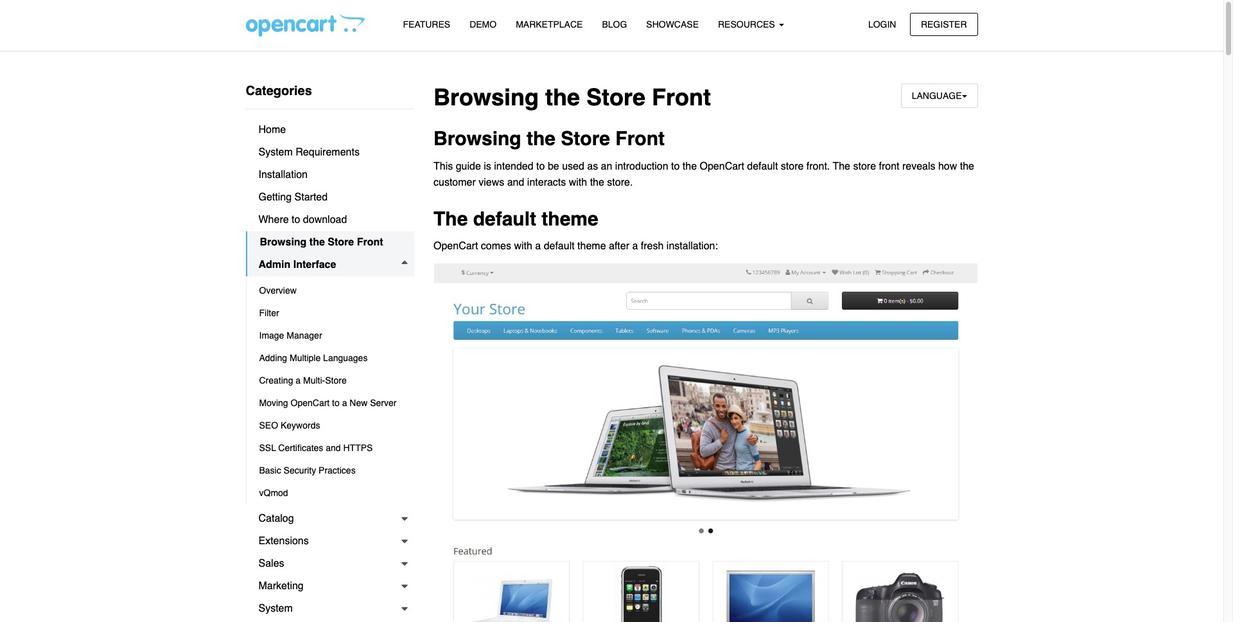Task type: locate. For each thing, give the bounding box(es) containing it.
with down used
[[569, 177, 588, 188]]

system requirements
[[259, 147, 360, 158]]

store left front.
[[781, 160, 804, 172]]

basic security practices link
[[246, 460, 415, 482]]

0 vertical spatial system
[[259, 147, 293, 158]]

the right front.
[[833, 160, 851, 172]]

default inside this guide is intended to be used as an introduction to the opencart default store front. the store front reveals how the customer views and interacts with the store.
[[748, 160, 779, 172]]

demo link
[[460, 13, 507, 36]]

as
[[588, 160, 598, 172]]

how
[[939, 160, 958, 172]]

where to download link
[[246, 209, 415, 231]]

and down intended
[[508, 177, 525, 188]]

to left be at the left
[[537, 160, 545, 172]]

store left front in the right of the page
[[854, 160, 877, 172]]

theme up opencart comes with a default theme after a fresh installation:
[[542, 208, 599, 230]]

with
[[569, 177, 588, 188], [514, 241, 533, 252]]

to left "new"
[[332, 398, 340, 408]]

extensions link
[[246, 530, 415, 553]]

certificates
[[278, 443, 324, 453]]

1 vertical spatial theme
[[578, 241, 606, 252]]

requirements
[[296, 147, 360, 158]]

and
[[508, 177, 525, 188], [326, 443, 341, 453]]

interface
[[294, 259, 336, 271]]

theme
[[542, 208, 599, 230], [578, 241, 606, 252]]

a left "new"
[[342, 398, 347, 408]]

interacts
[[528, 177, 566, 188]]

1 system from the top
[[259, 147, 293, 158]]

manager
[[287, 330, 322, 341]]

0 vertical spatial the
[[833, 160, 851, 172]]

a down the default theme
[[536, 241, 541, 252]]

and inside this guide is intended to be used as an introduction to the opencart default store front. the store front reveals how the customer views and interacts with the store.
[[508, 177, 525, 188]]

default left front.
[[748, 160, 779, 172]]

moving opencart to a new server link
[[246, 392, 415, 415]]

admin interface link
[[246, 254, 415, 276]]

1 horizontal spatial and
[[508, 177, 525, 188]]

front
[[652, 84, 711, 111], [616, 127, 665, 150], [357, 237, 383, 248]]

the
[[546, 84, 580, 111], [527, 127, 556, 150], [683, 160, 697, 172], [961, 160, 975, 172], [590, 177, 605, 188], [310, 237, 325, 248]]

server
[[370, 398, 397, 408]]

default
[[748, 160, 779, 172], [473, 208, 537, 230], [544, 241, 575, 252]]

0 vertical spatial and
[[508, 177, 525, 188]]

store inside "link"
[[325, 375, 347, 386]]

0 vertical spatial front
[[652, 84, 711, 111]]

multi-
[[303, 375, 325, 386]]

this
[[434, 160, 453, 172]]

0 vertical spatial with
[[569, 177, 588, 188]]

languages
[[323, 353, 368, 363]]

a inside "link"
[[296, 375, 301, 386]]

system down marketing
[[259, 603, 293, 614]]

register link
[[911, 13, 979, 36]]

customer
[[434, 177, 476, 188]]

front.
[[807, 160, 831, 172]]

image
[[259, 330, 284, 341]]

1 vertical spatial with
[[514, 241, 533, 252]]

2 vertical spatial opencart
[[291, 398, 330, 408]]

1 vertical spatial browsing
[[434, 127, 522, 150]]

seo
[[259, 420, 278, 431]]

with right comes
[[514, 241, 533, 252]]

register
[[922, 19, 968, 29]]

a
[[536, 241, 541, 252], [633, 241, 638, 252], [296, 375, 301, 386], [342, 398, 347, 408]]

default down the default theme
[[544, 241, 575, 252]]

system
[[259, 147, 293, 158], [259, 603, 293, 614]]

multiple
[[290, 353, 321, 363]]

system down home
[[259, 147, 293, 158]]

0 horizontal spatial opencart
[[291, 398, 330, 408]]

0 horizontal spatial and
[[326, 443, 341, 453]]

creating
[[259, 375, 293, 386]]

to right where
[[292, 214, 300, 226]]

showcase
[[647, 19, 699, 30]]

admin
[[259, 259, 291, 271]]

where to download
[[259, 214, 347, 226]]

1 vertical spatial and
[[326, 443, 341, 453]]

1 horizontal spatial the
[[833, 160, 851, 172]]

2 vertical spatial browsing
[[260, 237, 307, 248]]

1 store from the left
[[781, 160, 804, 172]]

security
[[284, 465, 316, 476]]

1 horizontal spatial default
[[544, 241, 575, 252]]

1 vertical spatial default
[[473, 208, 537, 230]]

2 horizontal spatial default
[[748, 160, 779, 172]]

1 vertical spatial system
[[259, 603, 293, 614]]

the down "customer"
[[434, 208, 468, 230]]

a left multi-
[[296, 375, 301, 386]]

comes
[[481, 241, 512, 252]]

download
[[303, 214, 347, 226]]

login link
[[858, 13, 908, 36]]

filter link
[[246, 302, 415, 325]]

0 vertical spatial default
[[748, 160, 779, 172]]

system inside system requirements link
[[259, 147, 293, 158]]

1 horizontal spatial with
[[569, 177, 588, 188]]

and down the seo keywords link
[[326, 443, 341, 453]]

opencart
[[700, 160, 745, 172], [434, 241, 478, 252], [291, 398, 330, 408]]

basic security practices
[[259, 465, 356, 476]]

marketplace link
[[507, 13, 593, 36]]

store
[[587, 84, 646, 111], [561, 127, 611, 150], [328, 237, 354, 248], [325, 375, 347, 386]]

ssl
[[259, 443, 276, 453]]

installation:
[[667, 241, 718, 252]]

home link
[[246, 119, 415, 141]]

2 system from the top
[[259, 603, 293, 614]]

2 vertical spatial default
[[544, 241, 575, 252]]

0 horizontal spatial the
[[434, 208, 468, 230]]

image manager link
[[246, 325, 415, 347]]

to
[[537, 160, 545, 172], [672, 160, 680, 172], [292, 214, 300, 226], [332, 398, 340, 408]]

0 horizontal spatial store
[[781, 160, 804, 172]]

login
[[869, 19, 897, 29]]

system for system
[[259, 603, 293, 614]]

catalog link
[[246, 508, 415, 530]]

this guide is intended to be used as an introduction to the opencart default store front. the store front reveals how the customer views and interacts with the store.
[[434, 160, 975, 188]]

an
[[601, 160, 613, 172]]

to inside where to download link
[[292, 214, 300, 226]]

https
[[344, 443, 373, 453]]

1 vertical spatial front
[[616, 127, 665, 150]]

practices
[[319, 465, 356, 476]]

1 vertical spatial opencart
[[434, 241, 478, 252]]

1 horizontal spatial store
[[854, 160, 877, 172]]

blog
[[602, 19, 627, 30]]

adding
[[259, 353, 287, 363]]

theme left after
[[578, 241, 606, 252]]

store
[[781, 160, 804, 172], [854, 160, 877, 172]]

0 vertical spatial opencart
[[700, 160, 745, 172]]

default up comes
[[473, 208, 537, 230]]

2 horizontal spatial opencart
[[700, 160, 745, 172]]

browsing
[[434, 84, 539, 111], [434, 127, 522, 150], [260, 237, 307, 248]]

vqmod
[[259, 488, 288, 498]]



Task type: describe. For each thing, give the bounding box(es) containing it.
seo keywords
[[259, 420, 320, 431]]

ssl certificates and https
[[259, 443, 373, 453]]

resources link
[[709, 13, 794, 36]]

image manager
[[259, 330, 322, 341]]

keywords
[[281, 420, 320, 431]]

a right after
[[633, 241, 638, 252]]

1 vertical spatial browsing the store front
[[434, 127, 665, 150]]

new
[[350, 398, 368, 408]]

language
[[912, 91, 962, 101]]

system link
[[246, 598, 415, 620]]

1 horizontal spatial opencart
[[434, 241, 478, 252]]

opencart comes with a default theme after a fresh installation:
[[434, 241, 718, 252]]

extensions
[[259, 535, 309, 547]]

be
[[548, 160, 560, 172]]

sales
[[259, 558, 284, 569]]

store.
[[608, 177, 633, 188]]

showcase link
[[637, 13, 709, 36]]

0 vertical spatial browsing
[[434, 84, 539, 111]]

marketplace
[[516, 19, 583, 30]]

blog link
[[593, 13, 637, 36]]

seo keywords link
[[246, 415, 415, 437]]

guide
[[456, 160, 481, 172]]

getting
[[259, 192, 292, 203]]

overview
[[259, 285, 297, 296]]

getting started link
[[246, 186, 415, 209]]

moving
[[259, 398, 288, 408]]

after
[[609, 241, 630, 252]]

used
[[562, 160, 585, 172]]

system requirements link
[[246, 141, 415, 164]]

creating a multi-store link
[[246, 370, 415, 392]]

front
[[880, 160, 900, 172]]

intended
[[494, 160, 534, 172]]

0 horizontal spatial default
[[473, 208, 537, 230]]

admin interface
[[259, 259, 336, 271]]

overview link
[[246, 280, 415, 302]]

the default theme
[[434, 208, 599, 230]]

demo
[[470, 19, 497, 30]]

adding multiple languages
[[259, 353, 368, 363]]

browsing the store front link
[[246, 231, 415, 254]]

creating a multi-store
[[259, 375, 347, 386]]

features
[[403, 19, 451, 30]]

moving opencart to a new server
[[259, 398, 397, 408]]

adding multiple languages link
[[246, 347, 415, 370]]

2 store from the left
[[854, 160, 877, 172]]

to inside moving opencart to a new server link
[[332, 398, 340, 408]]

language button
[[902, 84, 979, 108]]

basic
[[259, 465, 281, 476]]

features link
[[394, 13, 460, 36]]

to right introduction
[[672, 160, 680, 172]]

0 horizontal spatial with
[[514, 241, 533, 252]]

where
[[259, 214, 289, 226]]

opencart - open source shopping cart solution image
[[246, 13, 365, 37]]

catalog
[[259, 513, 294, 524]]

reveals
[[903, 160, 936, 172]]

2 vertical spatial front
[[357, 237, 383, 248]]

started
[[295, 192, 328, 203]]

introduction
[[616, 160, 669, 172]]

home
[[259, 124, 286, 136]]

opencart inside this guide is intended to be used as an introduction to the opencart default store front. the store front reveals how the customer views and interacts with the store.
[[700, 160, 745, 172]]

0 vertical spatial browsing the store front
[[434, 84, 711, 111]]

is
[[484, 160, 492, 172]]

views
[[479, 177, 505, 188]]

resources
[[719, 19, 778, 30]]

installation
[[259, 169, 308, 181]]

the inside browsing the store front link
[[310, 237, 325, 248]]

system for system requirements
[[259, 147, 293, 158]]

1 vertical spatial the
[[434, 208, 468, 230]]

filter
[[259, 308, 279, 318]]

ssl certificates and https link
[[246, 437, 415, 460]]

the inside this guide is intended to be used as an introduction to the opencart default store front. the store front reveals how the customer views and interacts with the store.
[[833, 160, 851, 172]]

with inside this guide is intended to be used as an introduction to the opencart default store front. the store front reveals how the customer views and interacts with the store.
[[569, 177, 588, 188]]

vqmod link
[[246, 482, 415, 505]]

sales link
[[246, 553, 415, 575]]

2 vertical spatial browsing the store front
[[260, 237, 383, 248]]

marketing
[[259, 580, 304, 592]]

0 vertical spatial theme
[[542, 208, 599, 230]]

front office image
[[434, 263, 979, 622]]

categories
[[246, 84, 312, 98]]

getting started
[[259, 192, 328, 203]]

installation link
[[246, 164, 415, 186]]

marketing link
[[246, 575, 415, 598]]



Task type: vqa. For each thing, say whether or not it's contained in the screenshot.
Option Settings's Settings
no



